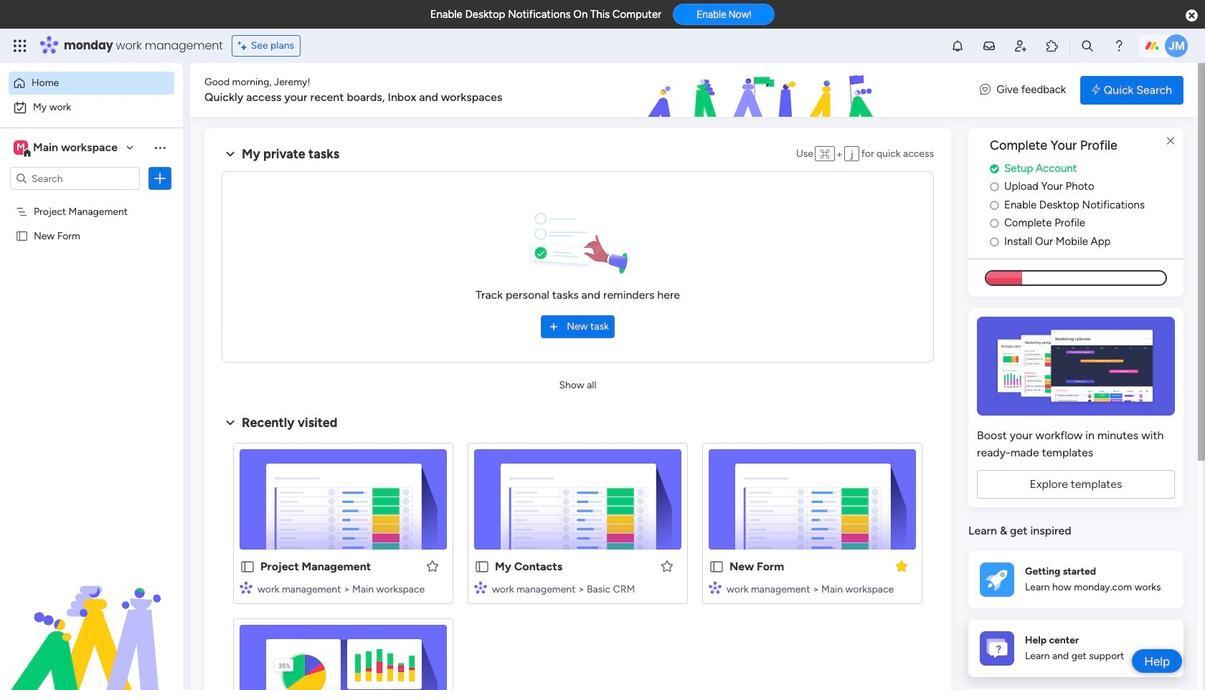 Task type: describe. For each thing, give the bounding box(es) containing it.
2 public board image from the left
[[709, 559, 725, 575]]

v2 bolt switch image
[[1092, 82, 1101, 98]]

2 circle o image from the top
[[990, 218, 999, 229]]

jeremy miller image
[[1165, 34, 1188, 57]]

2 vertical spatial option
[[0, 198, 183, 201]]

0 vertical spatial lottie animation image
[[563, 63, 966, 118]]

dapulse x slim image
[[1162, 133, 1180, 150]]

1 vertical spatial lottie animation image
[[0, 546, 183, 691]]

select product image
[[13, 39, 27, 53]]

2 circle o image from the top
[[990, 237, 999, 247]]

search everything image
[[1081, 39, 1095, 53]]

1 circle o image from the top
[[990, 200, 999, 211]]

monday marketplace image
[[1045, 39, 1060, 53]]

invite members image
[[1014, 39, 1028, 53]]

help center element
[[969, 620, 1184, 678]]

0 vertical spatial option
[[9, 72, 174, 95]]

remove from favorites image
[[895, 560, 909, 574]]

see plans image
[[238, 38, 251, 54]]

quick search results list box
[[222, 432, 934, 691]]

help image
[[1112, 39, 1126, 53]]

workspace image
[[14, 140, 28, 156]]

close my private tasks image
[[222, 146, 239, 163]]

getting started element
[[969, 552, 1184, 609]]

1 circle o image from the top
[[990, 182, 999, 193]]

1 public board image from the left
[[474, 559, 490, 575]]



Task type: vqa. For each thing, say whether or not it's contained in the screenshot.
Change email address link on the top
no



Task type: locate. For each thing, give the bounding box(es) containing it.
0 vertical spatial circle o image
[[990, 200, 999, 211]]

update feed image
[[982, 39, 997, 53]]

list box
[[0, 196, 183, 442]]

0 vertical spatial public board image
[[15, 229, 29, 243]]

0 vertical spatial circle o image
[[990, 182, 999, 193]]

options image
[[153, 171, 167, 186]]

public board image
[[15, 229, 29, 243], [240, 559, 255, 575]]

workspace options image
[[153, 140, 167, 155]]

1 horizontal spatial add to favorites image
[[660, 560, 674, 574]]

close recently visited image
[[222, 414, 239, 432]]

1 add to favorites image from the left
[[425, 560, 440, 574]]

1 horizontal spatial lottie animation image
[[563, 63, 966, 118]]

1 horizontal spatial public board image
[[240, 559, 255, 575]]

workspace selection element
[[14, 139, 120, 158]]

1 horizontal spatial public board image
[[709, 559, 725, 575]]

1 vertical spatial option
[[9, 96, 174, 119]]

v2 user feedback image
[[980, 82, 991, 98]]

circle o image
[[990, 182, 999, 193], [990, 218, 999, 229]]

2 add to favorites image from the left
[[660, 560, 674, 574]]

notifications image
[[951, 39, 965, 53]]

1 vertical spatial public board image
[[240, 559, 255, 575]]

0 horizontal spatial public board image
[[474, 559, 490, 575]]

1 vertical spatial lottie animation element
[[0, 546, 183, 691]]

1 horizontal spatial lottie animation element
[[563, 63, 966, 118]]

0 horizontal spatial lottie animation element
[[0, 546, 183, 691]]

0 horizontal spatial public board image
[[15, 229, 29, 243]]

1 vertical spatial circle o image
[[990, 218, 999, 229]]

lottie animation image
[[563, 63, 966, 118], [0, 546, 183, 691]]

option
[[9, 72, 174, 95], [9, 96, 174, 119], [0, 198, 183, 201]]

circle o image
[[990, 200, 999, 211], [990, 237, 999, 247]]

0 horizontal spatial add to favorites image
[[425, 560, 440, 574]]

check circle image
[[990, 163, 999, 174]]

add to favorites image for first public board icon
[[660, 560, 674, 574]]

add to favorites image for bottom public board image
[[425, 560, 440, 574]]

public board image
[[474, 559, 490, 575], [709, 559, 725, 575]]

0 horizontal spatial lottie animation image
[[0, 546, 183, 691]]

0 vertical spatial lottie animation element
[[563, 63, 966, 118]]

lottie animation element
[[563, 63, 966, 118], [0, 546, 183, 691]]

Search in workspace field
[[30, 170, 120, 187]]

templates image image
[[982, 317, 1171, 416]]

dapulse close image
[[1186, 9, 1198, 23]]

add to favorites image
[[425, 560, 440, 574], [660, 560, 674, 574]]

1 vertical spatial circle o image
[[990, 237, 999, 247]]



